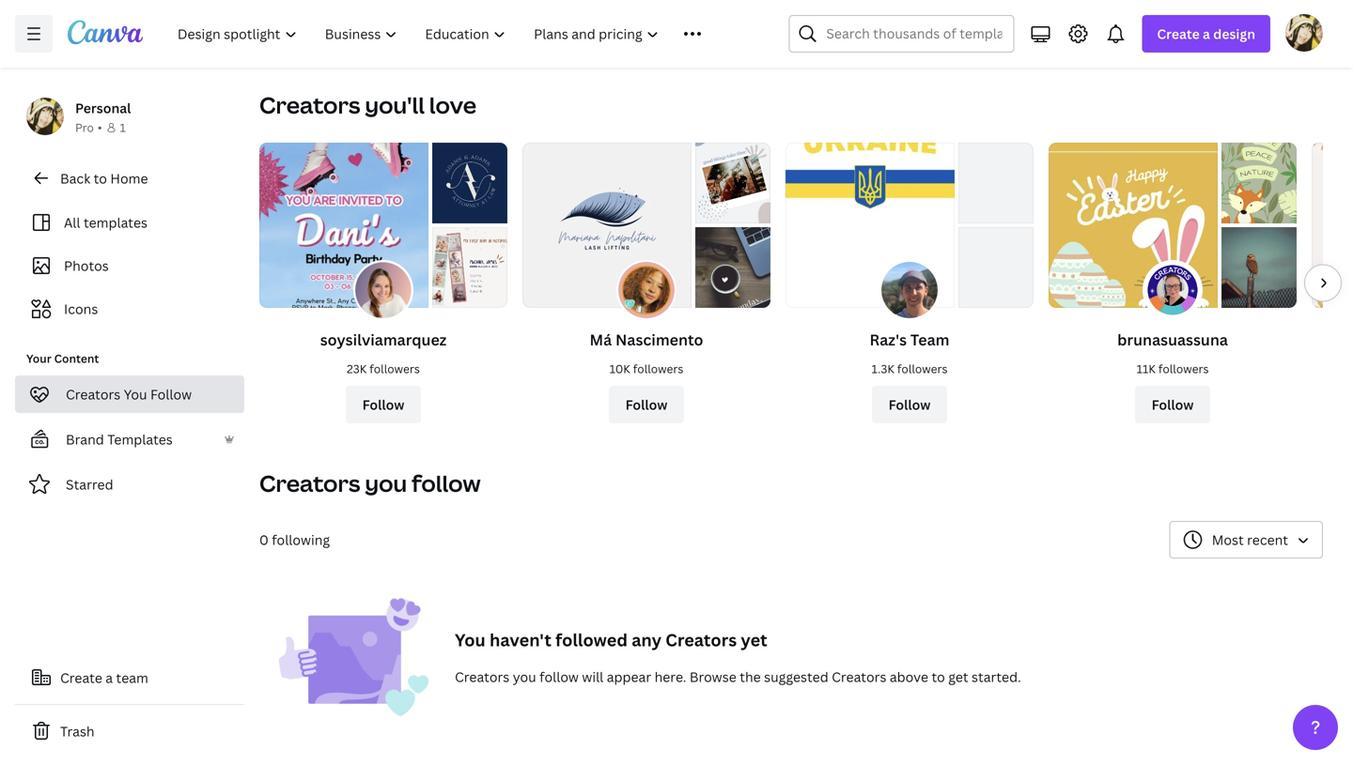 Task type: locate. For each thing, give the bounding box(es) containing it.
0 following
[[259, 531, 330, 549]]

to
[[94, 170, 107, 187], [932, 669, 945, 687]]

2 follow button from the left
[[609, 386, 684, 424]]

suggested
[[764, 669, 829, 687]]

0 horizontal spatial to
[[94, 170, 107, 187]]

brand templates link
[[15, 421, 244, 459]]

get
[[948, 669, 969, 687]]

creators left above
[[832, 669, 887, 687]]

0 vertical spatial create
[[1157, 25, 1200, 43]]

top level navigation element
[[165, 15, 744, 53], [165, 15, 744, 53]]

followers down nascimento
[[633, 361, 684, 377]]

11k followers
[[1137, 361, 1209, 377]]

a left design
[[1203, 25, 1210, 43]]

follow button for má nascimento
[[609, 386, 684, 424]]

pro •
[[75, 120, 102, 135]]

follow
[[150, 386, 192, 404], [362, 396, 404, 414], [626, 396, 668, 414], [889, 396, 931, 414], [1152, 396, 1194, 414]]

1 horizontal spatial follow
[[540, 669, 579, 687]]

you for creators you follow will appear here. browse the suggested creators above to get started.
[[513, 669, 536, 687]]

0 vertical spatial to
[[94, 170, 107, 187]]

create left design
[[1157, 25, 1200, 43]]

creators you follow will appear here. browse the suggested creators above to get started.
[[455, 669, 1021, 687]]

creators
[[259, 90, 360, 120], [66, 386, 121, 404], [259, 468, 360, 499], [666, 629, 737, 652], [455, 669, 510, 687], [832, 669, 887, 687]]

a
[[1203, 25, 1210, 43], [106, 670, 113, 687]]

1 vertical spatial follow
[[540, 669, 579, 687]]

to right 'back'
[[94, 170, 107, 187]]

icons
[[64, 300, 98, 318]]

follow button down 1.3k followers in the top of the page
[[872, 386, 947, 424]]

follow button
[[346, 386, 421, 424], [609, 386, 684, 424], [872, 386, 947, 424], [1135, 386, 1210, 424]]

11k
[[1137, 361, 1156, 377]]

0 vertical spatial a
[[1203, 25, 1210, 43]]

follow button down 23k followers
[[346, 386, 421, 424]]

appear
[[607, 669, 651, 687]]

0 horizontal spatial you
[[124, 386, 147, 404]]

0 vertical spatial follow
[[412, 468, 481, 499]]

brunasuassuna
[[1117, 330, 1228, 350]]

followers down team
[[897, 361, 948, 377]]

Search search field
[[826, 16, 1002, 52]]

creators down content
[[66, 386, 121, 404]]

1 horizontal spatial you
[[513, 669, 536, 687]]

create inside dropdown button
[[1157, 25, 1200, 43]]

any
[[632, 629, 662, 652]]

followers
[[370, 361, 420, 377], [633, 361, 684, 377], [897, 361, 948, 377], [1159, 361, 1209, 377]]

1 vertical spatial create
[[60, 670, 102, 687]]

follow for brunasuassuna
[[1152, 396, 1194, 414]]

design
[[1214, 25, 1256, 43]]

creators left you'll
[[259, 90, 360, 120]]

followers for má nascimento
[[633, 361, 684, 377]]

a for design
[[1203, 25, 1210, 43]]

creators you follow link
[[15, 376, 244, 414]]

templates
[[107, 431, 173, 449]]

follow down the 11k followers
[[1152, 396, 1194, 414]]

0 vertical spatial you
[[365, 468, 407, 499]]

haven't
[[490, 629, 552, 652]]

nascimento
[[616, 330, 703, 350]]

follow for raz's team
[[889, 396, 931, 414]]

you up templates
[[124, 386, 147, 404]]

1 vertical spatial a
[[106, 670, 113, 687]]

creators up following
[[259, 468, 360, 499]]

0 horizontal spatial you
[[365, 468, 407, 499]]

a left team
[[106, 670, 113, 687]]

back
[[60, 170, 90, 187]]

1.3k followers
[[872, 361, 948, 377]]

you
[[365, 468, 407, 499], [513, 669, 536, 687]]

brunasuassuna link
[[1117, 330, 1228, 350]]

follow down 10k followers
[[626, 396, 668, 414]]

1 vertical spatial to
[[932, 669, 945, 687]]

follow for creators you follow will appear here. browse the suggested creators above to get started.
[[540, 669, 579, 687]]

4 followers from the left
[[1159, 361, 1209, 377]]

back to home link
[[15, 160, 244, 197]]

4 follow button from the left
[[1135, 386, 1210, 424]]

a inside create a design dropdown button
[[1203, 25, 1210, 43]]

you left the haven't
[[455, 629, 486, 652]]

follow
[[412, 468, 481, 499], [540, 669, 579, 687]]

you haven't followed any creators yet
[[455, 629, 767, 652]]

team
[[116, 670, 148, 687]]

23k
[[347, 361, 367, 377]]

0 horizontal spatial create
[[60, 670, 102, 687]]

1 horizontal spatial a
[[1203, 25, 1210, 43]]

your content
[[26, 351, 99, 367]]

follow down 1.3k followers in the top of the page
[[889, 396, 931, 414]]

photos link
[[26, 248, 233, 284]]

1 horizontal spatial you
[[455, 629, 486, 652]]

3 follow button from the left
[[872, 386, 947, 424]]

all templates
[[64, 214, 148, 232]]

1 horizontal spatial to
[[932, 669, 945, 687]]

create inside "button"
[[60, 670, 102, 687]]

creators down the haven't
[[455, 669, 510, 687]]

back to home
[[60, 170, 148, 187]]

a inside create a team "button"
[[106, 670, 113, 687]]

follow down 23k followers
[[362, 396, 404, 414]]

content
[[54, 351, 99, 367]]

create left team
[[60, 670, 102, 687]]

1 follow button from the left
[[346, 386, 421, 424]]

trash link
[[15, 713, 244, 751]]

followers down brunasuassuna
[[1159, 361, 1209, 377]]

má nascimento link
[[590, 330, 703, 350]]

creators for creators you'll love
[[259, 90, 360, 120]]

followers for raz's team
[[897, 361, 948, 377]]

0 horizontal spatial follow
[[412, 468, 481, 499]]

creators up "browse"
[[666, 629, 737, 652]]

1 horizontal spatial create
[[1157, 25, 1200, 43]]

create
[[1157, 25, 1200, 43], [60, 670, 102, 687]]

follow button down the 11k followers
[[1135, 386, 1210, 424]]

starred
[[66, 476, 113, 494]]

má nascimento
[[590, 330, 703, 350]]

1 vertical spatial you
[[513, 669, 536, 687]]

3 followers from the left
[[897, 361, 948, 377]]

creators you follow
[[259, 468, 481, 499]]

all
[[64, 214, 80, 232]]

to left get
[[932, 669, 945, 687]]

you
[[124, 386, 147, 404], [455, 629, 486, 652]]

followers down soysilviamarquez link
[[370, 361, 420, 377]]

to inside back to home link
[[94, 170, 107, 187]]

home
[[110, 170, 148, 187]]

follow button down 10k followers
[[609, 386, 684, 424]]

None search field
[[789, 15, 1014, 53]]

create a team button
[[15, 660, 244, 697]]

2 followers from the left
[[633, 361, 684, 377]]

1 followers from the left
[[370, 361, 420, 377]]

create a team
[[60, 670, 148, 687]]

0 horizontal spatial a
[[106, 670, 113, 687]]



Task type: vqa. For each thing, say whether or not it's contained in the screenshot.
Fashion (+5) button
no



Task type: describe. For each thing, give the bounding box(es) containing it.
raz's team link
[[870, 330, 950, 350]]

create a design button
[[1142, 15, 1271, 53]]

1 vertical spatial you
[[455, 629, 486, 652]]

trash
[[60, 723, 95, 741]]

soysilviamarquez
[[320, 330, 447, 350]]

1.3k
[[872, 361, 895, 377]]

soysilviamarquez link
[[320, 330, 447, 350]]

most
[[1212, 531, 1244, 549]]

team
[[911, 330, 950, 350]]

stephanie aranda image
[[1286, 14, 1323, 51]]

followers for brunasuassuna
[[1159, 361, 1209, 377]]

raz's team
[[870, 330, 950, 350]]

brand
[[66, 431, 104, 449]]

follow up templates
[[150, 386, 192, 404]]

templates
[[84, 214, 148, 232]]

icons link
[[26, 291, 233, 327]]

0 vertical spatial you
[[124, 386, 147, 404]]

yet
[[741, 629, 767, 652]]

started.
[[972, 669, 1021, 687]]

create for create a team
[[60, 670, 102, 687]]

follow for creators you follow
[[412, 468, 481, 499]]

create a design
[[1157, 25, 1256, 43]]

raz's
[[870, 330, 907, 350]]

all templates link
[[26, 205, 233, 241]]

love
[[429, 90, 476, 120]]

followers for soysilviamarquez
[[370, 361, 420, 377]]

will
[[582, 669, 604, 687]]

you'll
[[365, 90, 425, 120]]

personal
[[75, 99, 131, 117]]

23k followers
[[347, 361, 420, 377]]

follow for má nascimento
[[626, 396, 668, 414]]

follow button for raz's team
[[872, 386, 947, 424]]

pro
[[75, 120, 94, 135]]

most recent
[[1212, 531, 1288, 549]]

browse
[[690, 669, 737, 687]]

your
[[26, 351, 51, 367]]

follow button for soysilviamarquez
[[346, 386, 421, 424]]

starred link
[[15, 466, 244, 504]]

recent
[[1247, 531, 1288, 549]]

follow for soysilviamarquez
[[362, 396, 404, 414]]

má
[[590, 330, 612, 350]]

0
[[259, 531, 269, 549]]

a for team
[[106, 670, 113, 687]]

10k
[[610, 361, 630, 377]]

10k followers
[[610, 361, 684, 377]]

Most recent button
[[1170, 521, 1323, 559]]

creators you'll love
[[259, 90, 476, 120]]

creators for creators you follow will appear here. browse the suggested creators above to get started.
[[455, 669, 510, 687]]

followed
[[556, 629, 628, 652]]

following
[[272, 531, 330, 549]]

photos
[[64, 257, 109, 275]]

here.
[[655, 669, 686, 687]]

1
[[120, 120, 126, 135]]

create for create a design
[[1157, 25, 1200, 43]]

•
[[98, 120, 102, 135]]

you for creators you follow
[[365, 468, 407, 499]]

creators for creators you follow
[[66, 386, 121, 404]]

the
[[740, 669, 761, 687]]

creators for creators you follow
[[259, 468, 360, 499]]

above
[[890, 669, 929, 687]]

brand templates
[[66, 431, 173, 449]]

creators you follow
[[66, 386, 192, 404]]

follow button for brunasuassuna
[[1135, 386, 1210, 424]]



